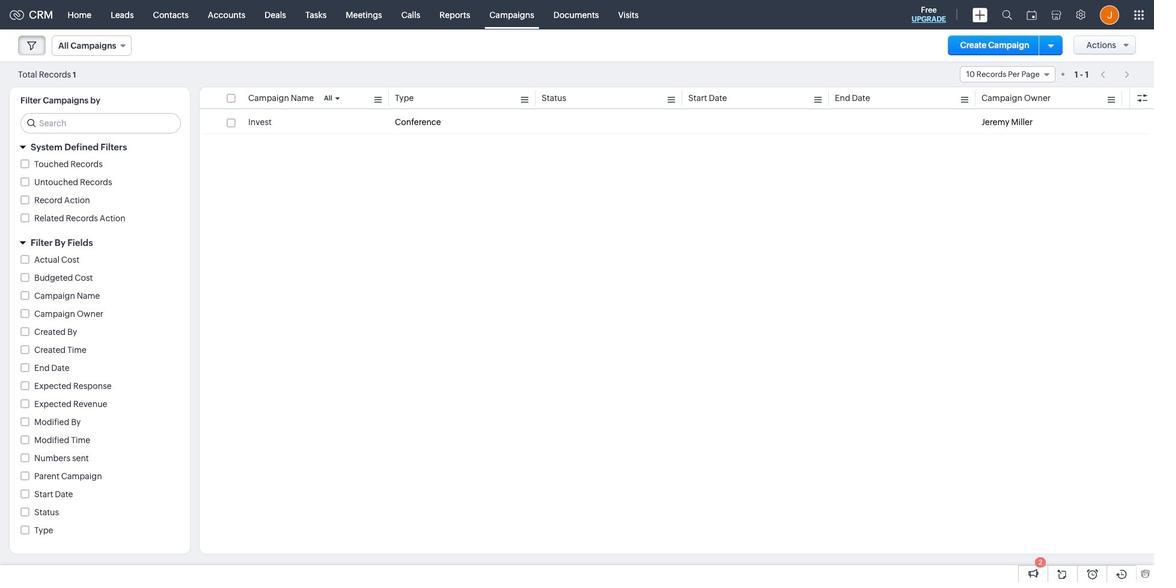 Task type: locate. For each thing, give the bounding box(es) containing it.
calendar image
[[1027, 10, 1037, 20]]

search image
[[1003, 10, 1013, 20]]

navigation
[[1095, 66, 1137, 83]]

Search text field
[[21, 114, 180, 133]]

profile element
[[1093, 0, 1127, 29]]

None field
[[52, 35, 132, 56], [960, 66, 1056, 82], [52, 35, 132, 56], [960, 66, 1056, 82]]

search element
[[995, 0, 1020, 29]]



Task type: vqa. For each thing, say whether or not it's contained in the screenshot.
row group
no



Task type: describe. For each thing, give the bounding box(es) containing it.
logo image
[[10, 10, 24, 20]]

create menu image
[[973, 8, 988, 22]]

create menu element
[[966, 0, 995, 29]]

profile image
[[1101, 5, 1120, 24]]



